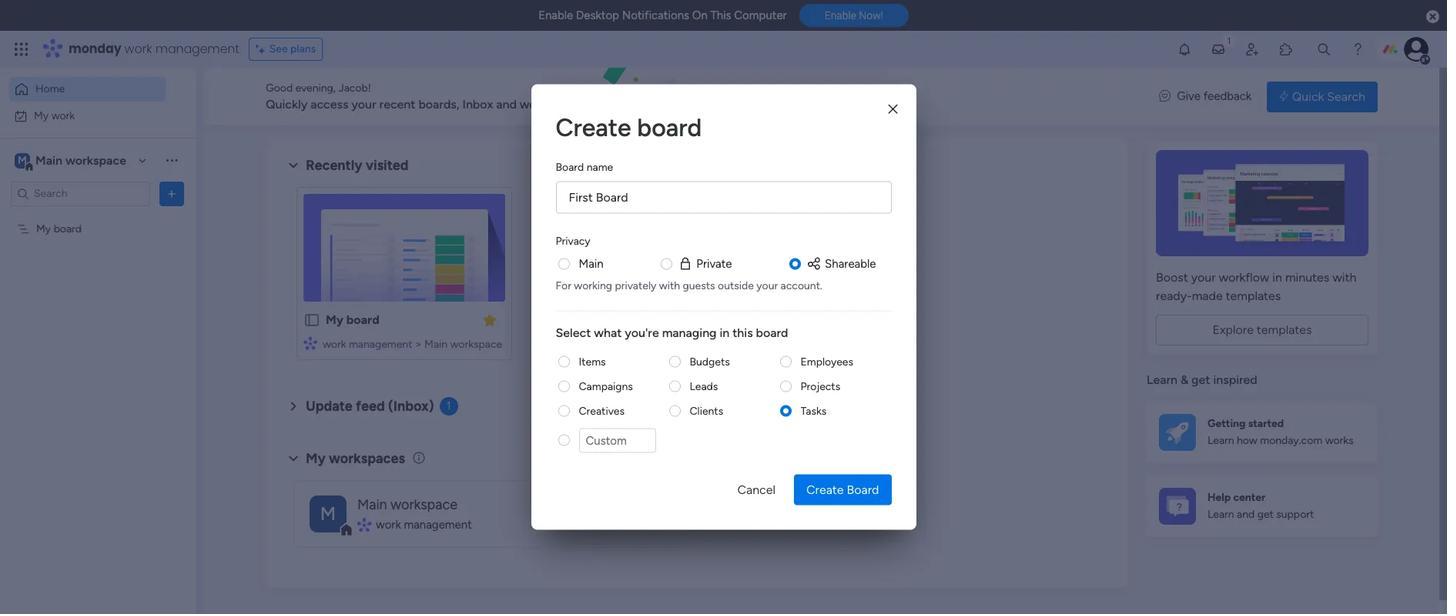 Task type: vqa. For each thing, say whether or not it's contained in the screenshot.
the top and
yes



Task type: describe. For each thing, give the bounding box(es) containing it.
monday work management
[[69, 40, 239, 58]]

on
[[692, 8, 708, 22]]

monday
[[69, 40, 121, 58]]

work inside button
[[51, 109, 75, 122]]

Custom field
[[579, 428, 656, 453]]

create for create board
[[556, 113, 631, 142]]

help
[[1208, 491, 1231, 504]]

>
[[415, 338, 422, 351]]

workspace selection element
[[15, 151, 129, 171]]

board name heading
[[556, 159, 613, 175]]

1 vertical spatial workspace
[[450, 338, 502, 351]]

leads
[[690, 380, 718, 393]]

learn for getting
[[1208, 435, 1235, 448]]

main right the >
[[425, 338, 448, 351]]

visited
[[366, 157, 409, 174]]

invite members image
[[1245, 42, 1260, 57]]

recent
[[379, 97, 416, 112]]

give feedback
[[1177, 90, 1252, 103]]

work right workspace icon
[[376, 518, 401, 532]]

quick search button
[[1267, 81, 1378, 112]]

managing
[[662, 325, 717, 340]]

cancel
[[738, 483, 776, 497]]

v2 user feedback image
[[1160, 88, 1171, 105]]

name
[[587, 161, 613, 174]]

privacy
[[556, 235, 591, 248]]

quickly
[[266, 97, 308, 112]]

&
[[1181, 373, 1189, 388]]

items
[[579, 355, 606, 368]]

my board list box
[[0, 213, 196, 450]]

remove from favorites image
[[482, 312, 498, 328]]

1 horizontal spatial my board
[[326, 313, 380, 327]]

0 vertical spatial workspace
[[65, 153, 126, 168]]

close image
[[889, 103, 898, 115]]

my workspaces
[[306, 450, 405, 467]]

employees
[[801, 355, 854, 368]]

templates image image
[[1161, 150, 1364, 257]]

outside
[[718, 279, 754, 292]]

2 vertical spatial workspace
[[391, 497, 458, 514]]

center
[[1234, 491, 1266, 504]]

privacy heading
[[556, 233, 591, 249]]

enable desktop notifications on this computer
[[539, 8, 787, 22]]

search
[[1328, 89, 1366, 104]]

now!
[[859, 9, 884, 22]]

update feed (inbox)
[[306, 398, 434, 415]]

cancel button
[[725, 475, 788, 506]]

select what you're managing in this board option group
[[556, 354, 892, 463]]

your inside boost your workflow in minutes with ready-made templates
[[1192, 270, 1216, 285]]

for
[[556, 279, 572, 292]]

board inside heading
[[637, 113, 702, 142]]

get inside help center learn and get support
[[1258, 509, 1274, 522]]

private button
[[678, 255, 732, 273]]

my right "public board" image
[[326, 313, 344, 327]]

help center learn and get support
[[1208, 491, 1314, 522]]

feedback
[[1204, 90, 1252, 103]]

see plans
[[269, 42, 316, 55]]

workflow
[[1219, 270, 1270, 285]]

enable for enable now!
[[825, 9, 857, 22]]

your inside privacy element
[[757, 279, 778, 292]]

working
[[574, 279, 612, 292]]

quick search
[[1293, 89, 1366, 104]]

close recently visited image
[[284, 156, 303, 175]]

select what you're managing in this board heading
[[556, 324, 892, 342]]

enable for enable desktop notifications on this computer
[[539, 8, 573, 22]]

account.
[[781, 279, 823, 292]]

0 vertical spatial learn
[[1147, 373, 1178, 388]]

Board name field
[[556, 181, 892, 214]]

select
[[556, 325, 591, 340]]

inbox image
[[1211, 42, 1226, 57]]

inspired
[[1214, 373, 1258, 388]]

component image for work management
[[357, 518, 371, 532]]

support
[[1277, 509, 1314, 522]]

boost
[[1156, 270, 1189, 285]]

home
[[35, 82, 65, 96]]

see
[[269, 42, 288, 55]]

(inbox)
[[388, 398, 434, 415]]

computer
[[734, 8, 787, 22]]

public board image
[[304, 312, 320, 329]]

you're
[[625, 325, 659, 340]]

main right workspace icon
[[357, 497, 387, 514]]

private
[[697, 257, 732, 271]]

guests
[[683, 279, 715, 292]]

feed
[[356, 398, 385, 415]]

shareable
[[825, 257, 876, 271]]

minutes
[[1286, 270, 1330, 285]]



Task type: locate. For each thing, give the bounding box(es) containing it.
my right close my workspaces icon
[[306, 450, 326, 467]]

help image
[[1350, 42, 1366, 57]]

main up working
[[579, 257, 604, 271]]

workspaces up board name
[[520, 97, 586, 112]]

board
[[637, 113, 702, 142], [54, 222, 82, 235], [346, 313, 380, 327], [756, 325, 788, 340]]

1
[[447, 400, 451, 413]]

create inside button
[[807, 483, 844, 497]]

jacob simon image
[[1404, 37, 1429, 62]]

with inside boost your workflow in minutes with ready-made templates
[[1333, 270, 1357, 285]]

workspace
[[65, 153, 126, 168], [450, 338, 502, 351], [391, 497, 458, 514]]

in
[[1273, 270, 1283, 285], [720, 325, 730, 340]]

1 vertical spatial management
[[349, 338, 412, 351]]

creatives
[[579, 404, 625, 418]]

v2 bolt switch image
[[1280, 88, 1289, 105]]

my inside list box
[[36, 222, 51, 235]]

0 horizontal spatial your
[[352, 97, 376, 112]]

main workspace up the work management
[[357, 497, 458, 514]]

your up made
[[1192, 270, 1216, 285]]

m
[[18, 154, 27, 167], [320, 503, 336, 525]]

learn inside the "getting started learn how monday.com works"
[[1208, 435, 1235, 448]]

work
[[124, 40, 152, 58], [51, 109, 75, 122], [323, 338, 346, 351], [376, 518, 401, 532]]

1 vertical spatial main workspace
[[357, 497, 458, 514]]

templates down the workflow
[[1226, 289, 1281, 304]]

0 vertical spatial in
[[1273, 270, 1283, 285]]

1 horizontal spatial with
[[1333, 270, 1357, 285]]

1 vertical spatial my board
[[326, 313, 380, 327]]

your right outside
[[757, 279, 778, 292]]

learn down help
[[1208, 509, 1235, 522]]

board inside list box
[[54, 222, 82, 235]]

0 vertical spatial management
[[155, 40, 239, 58]]

and inside good evening, jacob! quickly access your recent boards, inbox and workspaces
[[496, 97, 517, 112]]

notifications image
[[1177, 42, 1193, 57]]

this
[[733, 325, 753, 340]]

1 vertical spatial m
[[320, 503, 336, 525]]

board inside heading
[[756, 325, 788, 340]]

create inside heading
[[556, 113, 631, 142]]

1 horizontal spatial board
[[847, 483, 879, 497]]

learn inside help center learn and get support
[[1208, 509, 1235, 522]]

made
[[1192, 289, 1223, 304]]

work up update
[[323, 338, 346, 351]]

for working privately with guests outside your account.
[[556, 279, 823, 292]]

templates inside boost your workflow in minutes with ready-made templates
[[1226, 289, 1281, 304]]

management for work management
[[404, 518, 472, 532]]

learn left &
[[1147, 373, 1178, 388]]

0 vertical spatial workspaces
[[520, 97, 586, 112]]

learn for help
[[1208, 509, 1235, 522]]

create up name
[[556, 113, 631, 142]]

with inside privacy element
[[659, 279, 680, 292]]

0 horizontal spatial in
[[720, 325, 730, 340]]

inbox
[[463, 97, 493, 112]]

0 horizontal spatial m
[[18, 154, 27, 167]]

1 vertical spatial board
[[847, 483, 879, 497]]

0 horizontal spatial and
[[496, 97, 517, 112]]

main button
[[579, 255, 604, 273]]

0 vertical spatial create
[[556, 113, 631, 142]]

management for work management > main workspace
[[349, 338, 412, 351]]

getting
[[1208, 417, 1246, 430]]

getting started learn how monday.com works
[[1208, 417, 1354, 448]]

board inside heading
[[556, 161, 584, 174]]

clients
[[690, 404, 724, 418]]

0 horizontal spatial workspaces
[[329, 450, 405, 467]]

notifications
[[622, 8, 690, 22]]

templates right explore
[[1257, 323, 1312, 337]]

templates inside button
[[1257, 323, 1312, 337]]

component image right workspace icon
[[357, 518, 371, 532]]

1 horizontal spatial component image
[[357, 518, 371, 532]]

work management
[[376, 518, 472, 532]]

see plans button
[[249, 38, 323, 61]]

1 image
[[1223, 32, 1236, 49]]

component image for work management > main workspace
[[304, 336, 317, 350]]

enable now! button
[[799, 4, 909, 27]]

how
[[1237, 435, 1258, 448]]

0 horizontal spatial my board
[[36, 222, 82, 235]]

apps image
[[1279, 42, 1294, 57]]

my down search in workspace field
[[36, 222, 51, 235]]

my board right "public board" image
[[326, 313, 380, 327]]

workspaces inside good evening, jacob! quickly access your recent boards, inbox and workspaces
[[520, 97, 586, 112]]

getting started element
[[1147, 402, 1378, 463]]

privately
[[615, 279, 657, 292]]

jacob!
[[339, 82, 371, 95]]

in inside boost your workflow in minutes with ready-made templates
[[1273, 270, 1283, 285]]

create right cancel
[[807, 483, 844, 497]]

recently visited
[[306, 157, 409, 174]]

1 horizontal spatial enable
[[825, 9, 857, 22]]

my board down search in workspace field
[[36, 222, 82, 235]]

shareable button
[[807, 255, 876, 273]]

plans
[[290, 42, 316, 55]]

access
[[311, 97, 349, 112]]

workspace image
[[15, 152, 30, 169]]

0 vertical spatial component image
[[304, 336, 317, 350]]

0 horizontal spatial with
[[659, 279, 680, 292]]

1 vertical spatial create
[[807, 483, 844, 497]]

my inside button
[[34, 109, 49, 122]]

workspaces
[[520, 97, 586, 112], [329, 450, 405, 467]]

dapulse close image
[[1427, 9, 1440, 25]]

0 vertical spatial my board
[[36, 222, 82, 235]]

explore templates button
[[1156, 315, 1369, 346]]

and right inbox
[[496, 97, 517, 112]]

main workspace up search in workspace field
[[35, 153, 126, 168]]

1 vertical spatial learn
[[1208, 435, 1235, 448]]

search everything image
[[1317, 42, 1332, 57]]

create
[[556, 113, 631, 142], [807, 483, 844, 497]]

get
[[1192, 373, 1211, 388], [1258, 509, 1274, 522]]

create board button
[[794, 475, 892, 506]]

board name
[[556, 161, 613, 174]]

my board inside list box
[[36, 222, 82, 235]]

2 horizontal spatial your
[[1192, 270, 1216, 285]]

main workspace inside workspace selection element
[[35, 153, 126, 168]]

explore templates
[[1213, 323, 1312, 337]]

0 horizontal spatial component image
[[304, 336, 317, 350]]

enable inside button
[[825, 9, 857, 22]]

main right workspace image
[[35, 153, 62, 168]]

m for workspace image
[[18, 154, 27, 167]]

0 horizontal spatial main workspace
[[35, 153, 126, 168]]

good evening, jacob! quickly access your recent boards, inbox and workspaces
[[266, 82, 586, 112]]

tasks
[[801, 404, 827, 418]]

in left this
[[720, 325, 730, 340]]

enable left now!
[[825, 9, 857, 22]]

good
[[266, 82, 293, 95]]

in inside heading
[[720, 325, 730, 340]]

with left guests at the top left
[[659, 279, 680, 292]]

2 vertical spatial learn
[[1208, 509, 1235, 522]]

works
[[1326, 435, 1354, 448]]

my work
[[34, 109, 75, 122]]

my work button
[[9, 104, 166, 128]]

learn down getting
[[1208, 435, 1235, 448]]

quick
[[1293, 89, 1325, 104]]

workspace image
[[310, 496, 347, 533]]

my down home
[[34, 109, 49, 122]]

budgets
[[690, 355, 730, 368]]

workspaces down update feed (inbox) at bottom left
[[329, 450, 405, 467]]

m inside workspace image
[[18, 154, 27, 167]]

privacy element
[[556, 255, 892, 293]]

get right &
[[1192, 373, 1211, 388]]

enable left desktop
[[539, 8, 573, 22]]

0 vertical spatial m
[[18, 154, 27, 167]]

your down jacob!
[[352, 97, 376, 112]]

learn
[[1147, 373, 1178, 388], [1208, 435, 1235, 448], [1208, 509, 1235, 522]]

create board
[[807, 483, 879, 497]]

1 vertical spatial and
[[1237, 509, 1255, 522]]

boost your workflow in minutes with ready-made templates
[[1156, 270, 1357, 304]]

templates
[[1226, 289, 1281, 304], [1257, 323, 1312, 337]]

0 horizontal spatial board
[[556, 161, 584, 174]]

1 horizontal spatial m
[[320, 503, 336, 525]]

component image down "public board" image
[[304, 336, 317, 350]]

and inside help center learn and get support
[[1237, 509, 1255, 522]]

board inside button
[[847, 483, 879, 497]]

work management > main workspace
[[323, 338, 502, 351]]

started
[[1249, 417, 1284, 430]]

ready-
[[1156, 289, 1192, 304]]

create board heading
[[556, 109, 892, 146]]

monday.com
[[1261, 435, 1323, 448]]

workspace down remove from favorites icon
[[450, 338, 502, 351]]

0 horizontal spatial create
[[556, 113, 631, 142]]

work down home
[[51, 109, 75, 122]]

0 horizontal spatial get
[[1192, 373, 1211, 388]]

1 vertical spatial workspaces
[[329, 450, 405, 467]]

workspace up search in workspace field
[[65, 153, 126, 168]]

2 vertical spatial management
[[404, 518, 472, 532]]

what
[[594, 325, 622, 340]]

1 vertical spatial in
[[720, 325, 730, 340]]

open update feed (inbox) image
[[284, 398, 303, 416]]

recently
[[306, 157, 363, 174]]

and down center
[[1237, 509, 1255, 522]]

with right minutes
[[1333, 270, 1357, 285]]

1 horizontal spatial and
[[1237, 509, 1255, 522]]

learn & get inspired
[[1147, 373, 1258, 388]]

0 horizontal spatial enable
[[539, 8, 573, 22]]

management
[[155, 40, 239, 58], [349, 338, 412, 351], [404, 518, 472, 532]]

main workspace
[[35, 153, 126, 168], [357, 497, 458, 514]]

home button
[[9, 77, 166, 102]]

1 vertical spatial templates
[[1257, 323, 1312, 337]]

your inside good evening, jacob! quickly access your recent boards, inbox and workspaces
[[352, 97, 376, 112]]

1 horizontal spatial in
[[1273, 270, 1283, 285]]

1 horizontal spatial get
[[1258, 509, 1274, 522]]

enable now!
[[825, 9, 884, 22]]

projects
[[801, 380, 841, 393]]

0 vertical spatial main workspace
[[35, 153, 126, 168]]

work right monday
[[124, 40, 152, 58]]

1 horizontal spatial main workspace
[[357, 497, 458, 514]]

enable
[[539, 8, 573, 22], [825, 9, 857, 22]]

select what you're managing in this board
[[556, 325, 788, 340]]

create for create board
[[807, 483, 844, 497]]

update
[[306, 398, 353, 415]]

1 horizontal spatial create
[[807, 483, 844, 497]]

1 vertical spatial component image
[[357, 518, 371, 532]]

explore
[[1213, 323, 1254, 337]]

get down center
[[1258, 509, 1274, 522]]

1 horizontal spatial workspaces
[[520, 97, 586, 112]]

my
[[34, 109, 49, 122], [36, 222, 51, 235], [326, 313, 344, 327], [306, 450, 326, 467]]

m for workspace icon
[[320, 503, 336, 525]]

desktop
[[576, 8, 619, 22]]

workspace up the work management
[[391, 497, 458, 514]]

this
[[711, 8, 732, 22]]

campaigns
[[579, 380, 633, 393]]

1 horizontal spatial your
[[757, 279, 778, 292]]

in left minutes
[[1273, 270, 1283, 285]]

close my workspaces image
[[284, 450, 303, 468]]

0 vertical spatial templates
[[1226, 289, 1281, 304]]

select product image
[[14, 42, 29, 57]]

main inside privacy element
[[579, 257, 604, 271]]

0 vertical spatial and
[[496, 97, 517, 112]]

component image
[[304, 336, 317, 350], [357, 518, 371, 532]]

board
[[556, 161, 584, 174], [847, 483, 879, 497]]

m inside workspace icon
[[320, 503, 336, 525]]

0 vertical spatial get
[[1192, 373, 1211, 388]]

evening,
[[295, 82, 336, 95]]

Search in workspace field
[[32, 185, 129, 203]]

create board
[[556, 113, 702, 142]]

0 vertical spatial board
[[556, 161, 584, 174]]

help center element
[[1147, 476, 1378, 537]]

1 vertical spatial get
[[1258, 509, 1274, 522]]

main inside workspace selection element
[[35, 153, 62, 168]]

option
[[0, 215, 196, 218]]

give
[[1177, 90, 1201, 103]]

boards,
[[419, 97, 460, 112]]



